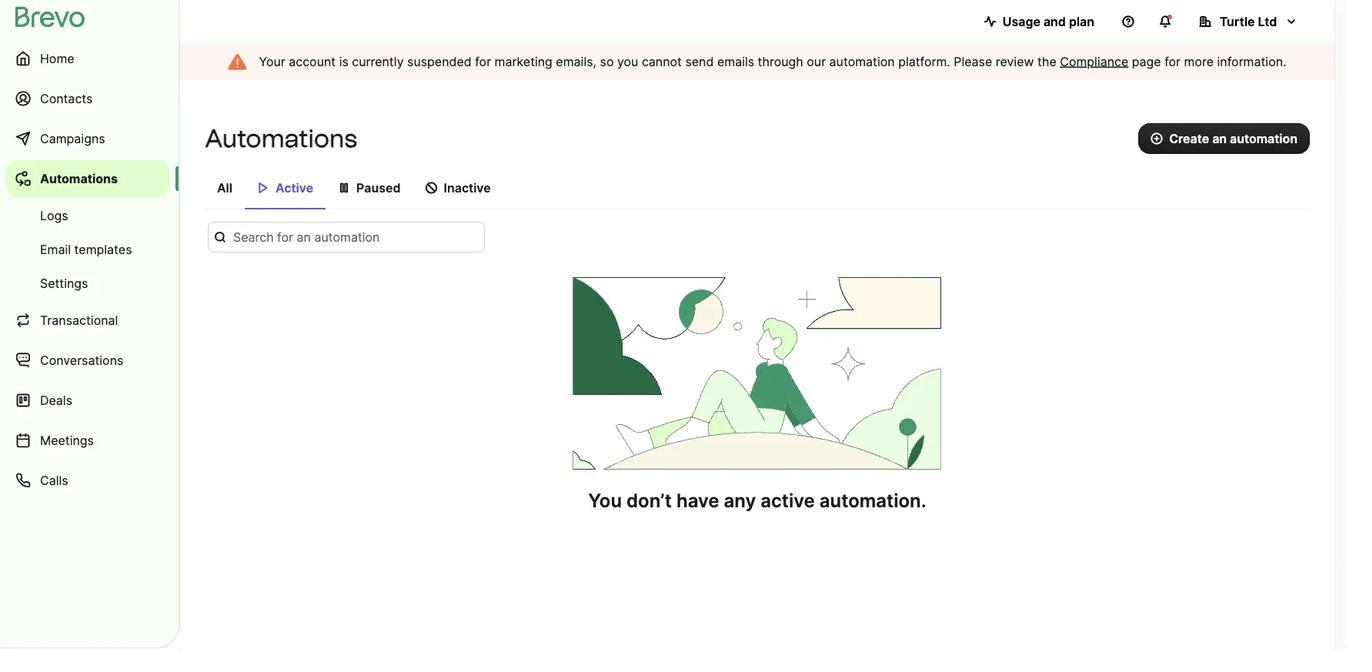 Task type: locate. For each thing, give the bounding box(es) containing it.
0 vertical spatial automation
[[830, 54, 895, 69]]

automations up active
[[205, 124, 357, 153]]

campaigns
[[40, 131, 105, 146]]

settings
[[40, 276, 88, 291]]

turtle ltd button
[[1187, 6, 1311, 37]]

compliance link
[[1060, 52, 1129, 71]]

0 vertical spatial automations
[[205, 124, 357, 153]]

paused link
[[326, 172, 413, 208]]

automation
[[830, 54, 895, 69], [1230, 131, 1298, 146]]

emails,
[[556, 54, 597, 69]]

send
[[686, 54, 714, 69]]

tab list containing all
[[205, 172, 1311, 209]]

all
[[217, 180, 232, 195]]

1 vertical spatial automations
[[40, 171, 118, 186]]

suspended
[[407, 54, 472, 69]]

automations inside 'link'
[[40, 171, 118, 186]]

the
[[1038, 54, 1057, 69]]

1 horizontal spatial automations
[[205, 124, 357, 153]]

home
[[40, 51, 74, 66]]

dxrbf image left active
[[257, 182, 269, 194]]

all link
[[205, 172, 245, 208]]

2 dxrbf image from the left
[[338, 182, 350, 194]]

usage
[[1003, 14, 1041, 29]]

deals link
[[6, 382, 169, 419]]

meetings link
[[6, 422, 169, 459]]

dxrbf image
[[425, 182, 438, 194]]

settings link
[[6, 268, 169, 299]]

active link
[[245, 172, 326, 209]]

you don't have any active automation. tab panel
[[205, 222, 1311, 513]]

for right page
[[1165, 54, 1181, 69]]

0 horizontal spatial for
[[475, 54, 491, 69]]

any
[[724, 489, 756, 512]]

cannot
[[642, 54, 682, 69]]

1 horizontal spatial for
[[1165, 54, 1181, 69]]

email
[[40, 242, 71, 257]]

more
[[1185, 54, 1214, 69]]

dxrbf image inside paused link
[[338, 182, 350, 194]]

review
[[996, 54, 1034, 69]]

email templates
[[40, 242, 132, 257]]

don't
[[627, 489, 672, 512]]

tab list
[[205, 172, 1311, 209]]

paused
[[357, 180, 401, 195]]

transactional link
[[6, 302, 169, 339]]

1 vertical spatial automation
[[1230, 131, 1298, 146]]

automation inside button
[[1230, 131, 1298, 146]]

compliance
[[1060, 54, 1129, 69]]

dxrbf image for paused
[[338, 182, 350, 194]]

automations
[[205, 124, 357, 153], [40, 171, 118, 186]]

automation right our
[[830, 54, 895, 69]]

contacts link
[[6, 80, 169, 117]]

0 horizontal spatial dxrbf image
[[257, 182, 269, 194]]

marketing
[[495, 54, 553, 69]]

dxrbf image inside active link
[[257, 182, 269, 194]]

for left marketing
[[475, 54, 491, 69]]

your account is currently suspended for marketing emails, so you cannot send emails through our automation platform. please review the compliance page for more information.
[[259, 54, 1287, 69]]

automation right an
[[1230, 131, 1298, 146]]

create an automation
[[1170, 131, 1298, 146]]

usage and plan
[[1003, 14, 1095, 29]]

home link
[[6, 40, 169, 77]]

our
[[807, 54, 826, 69]]

inactive link
[[413, 172, 503, 208]]

dxrbf image left paused
[[338, 182, 350, 194]]

dxrbf image
[[257, 182, 269, 194], [338, 182, 350, 194]]

templates
[[74, 242, 132, 257]]

1 horizontal spatial dxrbf image
[[338, 182, 350, 194]]

logs
[[40, 208, 68, 223]]

you
[[617, 54, 639, 69]]

1 dxrbf image from the left
[[257, 182, 269, 194]]

0 horizontal spatial automations
[[40, 171, 118, 186]]

automations up logs link
[[40, 171, 118, 186]]

through
[[758, 54, 804, 69]]

and
[[1044, 14, 1066, 29]]

is
[[339, 54, 349, 69]]

0 horizontal spatial automation
[[830, 54, 895, 69]]

for
[[475, 54, 491, 69], [1165, 54, 1181, 69]]

1 horizontal spatial automation
[[1230, 131, 1298, 146]]

account
[[289, 54, 336, 69]]

calls link
[[6, 462, 169, 499]]



Task type: vqa. For each thing, say whether or not it's contained in the screenshot.
statistics
no



Task type: describe. For each thing, give the bounding box(es) containing it.
your
[[259, 54, 285, 69]]

you
[[589, 489, 622, 512]]

turtle ltd
[[1220, 14, 1278, 29]]

logs link
[[6, 200, 169, 231]]

active
[[276, 180, 313, 195]]

automations link
[[6, 160, 169, 197]]

create an automation button
[[1139, 123, 1311, 154]]

you don't have any active automation.
[[589, 489, 927, 512]]

meetings
[[40, 433, 94, 448]]

calls
[[40, 473, 68, 488]]

please
[[954, 54, 993, 69]]

deals
[[40, 393, 72, 408]]

email templates link
[[6, 234, 169, 265]]

1 for from the left
[[475, 54, 491, 69]]

ltd
[[1259, 14, 1278, 29]]

plan
[[1069, 14, 1095, 29]]

2 for from the left
[[1165, 54, 1181, 69]]

so
[[600, 54, 614, 69]]

page
[[1133, 54, 1162, 69]]

automation.
[[820, 489, 927, 512]]

workflow-list-search-input search field
[[208, 222, 485, 253]]

usage and plan button
[[972, 6, 1107, 37]]

transactional
[[40, 313, 118, 328]]

campaigns link
[[6, 120, 169, 157]]

dxrbf image for active
[[257, 182, 269, 194]]

have
[[677, 489, 720, 512]]

conversations
[[40, 353, 123, 368]]

conversations link
[[6, 342, 169, 379]]

platform.
[[899, 54, 951, 69]]

active
[[761, 489, 815, 512]]

contacts
[[40, 91, 93, 106]]

information.
[[1218, 54, 1287, 69]]

turtle
[[1220, 14, 1255, 29]]

an
[[1213, 131, 1227, 146]]

currently
[[352, 54, 404, 69]]

inactive
[[444, 180, 491, 195]]

create
[[1170, 131, 1210, 146]]

emails
[[718, 54, 755, 69]]



